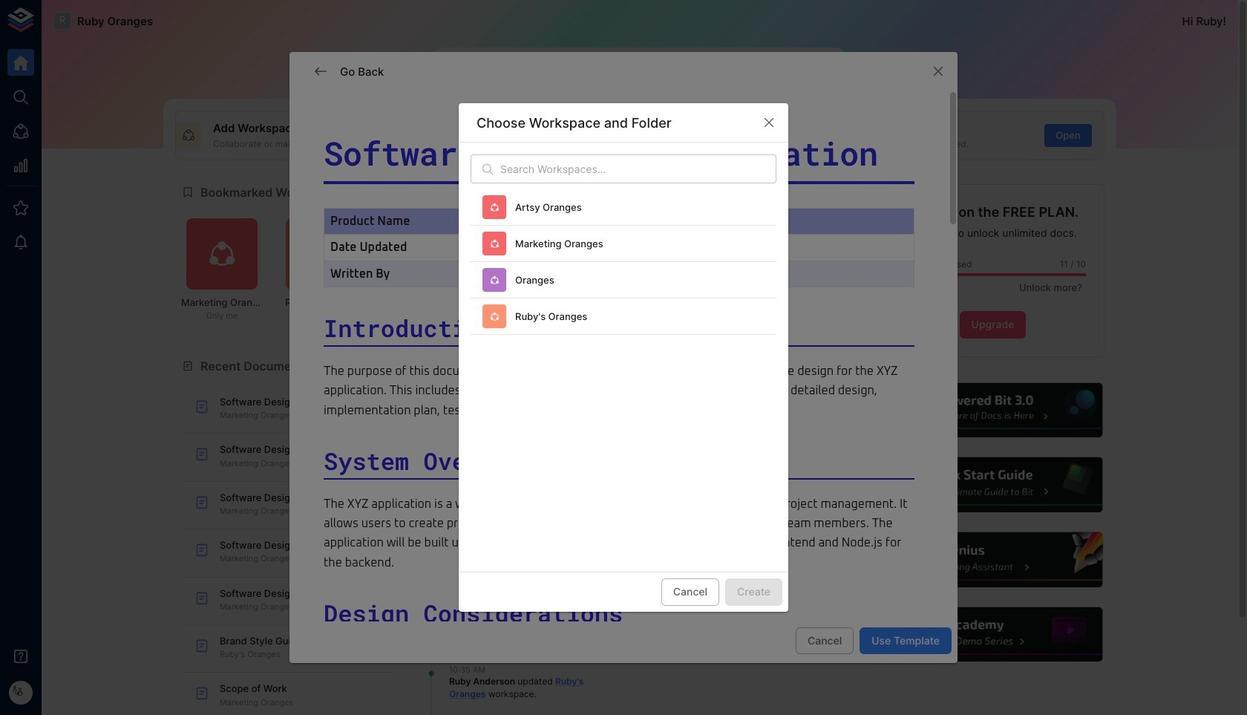 Task type: locate. For each thing, give the bounding box(es) containing it.
2 help image from the top
[[882, 456, 1105, 515]]

3 help image from the top
[[882, 531, 1105, 589]]

1 help image from the top
[[882, 381, 1105, 440]]

dialog
[[290, 52, 958, 715], [459, 104, 789, 612]]

help image
[[882, 381, 1105, 440], [882, 456, 1105, 515], [882, 531, 1105, 589], [882, 605, 1105, 664]]



Task type: vqa. For each thing, say whether or not it's contained in the screenshot.
The Search Workspaces... Text Box
yes



Task type: describe. For each thing, give the bounding box(es) containing it.
4 help image from the top
[[882, 605, 1105, 664]]

Search Workspaces... text field
[[501, 155, 777, 184]]



